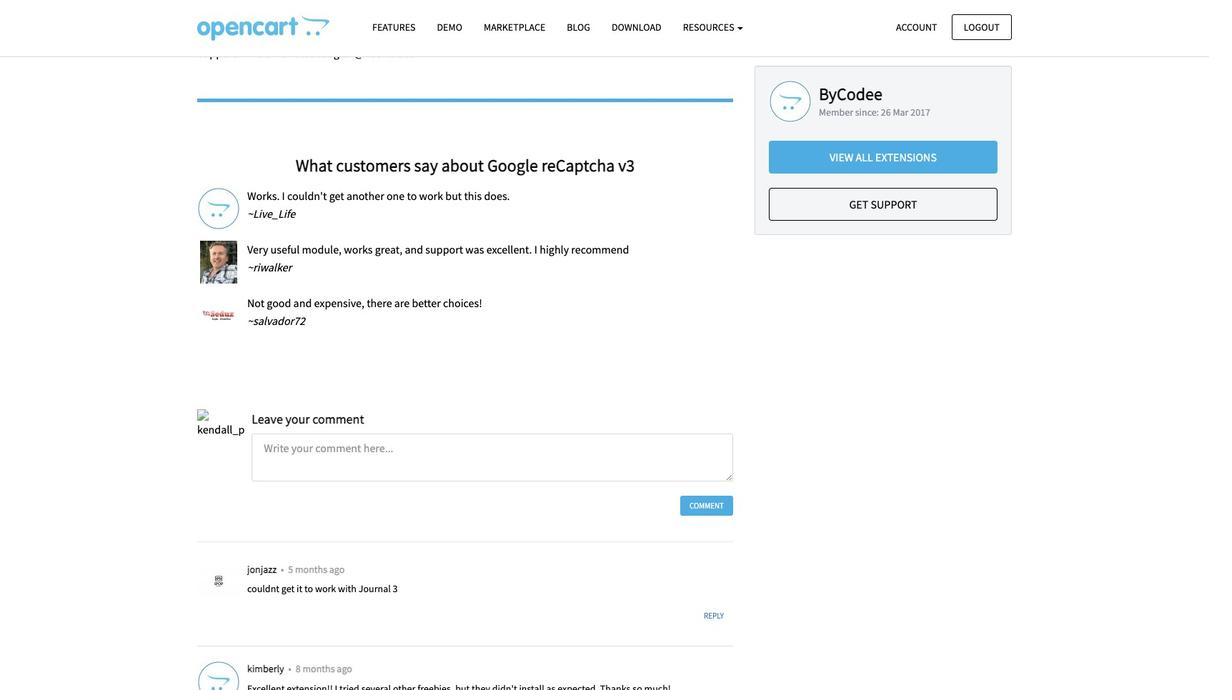 Task type: describe. For each thing, give the bounding box(es) containing it.
module,
[[302, 242, 342, 256]]

logout
[[964, 20, 1000, 33]]

marketplace
[[484, 21, 546, 34]]

this
[[464, 188, 482, 203]]

features
[[372, 21, 416, 34]]

e-
[[239, 46, 248, 60]]

features link
[[362, 15, 426, 40]]

https://www.opencart.com/index.php?route=marketplace/extension&filter_member=bycodee
[[197, 9, 648, 24]]

Leave your comment text field
[[252, 434, 733, 482]]

bycodee image
[[769, 80, 812, 123]]

there
[[367, 296, 392, 310]]

marketplace link
[[473, 15, 556, 40]]

jonjazz image
[[197, 562, 240, 605]]

kimberly
[[247, 663, 286, 676]]

get inside works. i couldn't get another one to work but this does. ~live_life
[[329, 188, 344, 203]]

blog link
[[556, 15, 601, 40]]

resources link
[[672, 15, 755, 40]]

member
[[819, 105, 854, 118]]

about
[[442, 154, 484, 176]]

extensions
[[876, 150, 937, 165]]

demo
[[437, 21, 463, 34]]

works.
[[247, 188, 280, 203]]

better
[[412, 296, 441, 310]]

2017
[[911, 105, 931, 118]]

since:
[[856, 105, 879, 118]]

and inside very useful module, works great, and support was excellent. i highly recommend ~riwalker
[[405, 242, 423, 256]]

support e-mail: kemalbabaoglan@hotmail.com
[[197, 46, 425, 60]]

view all extensions link
[[769, 141, 998, 174]]

26
[[881, 105, 891, 118]]

0 horizontal spatial to
[[305, 583, 313, 596]]

resources
[[683, 21, 737, 34]]

8 months ago
[[296, 663, 352, 676]]

customers
[[336, 154, 411, 176]]

logout link
[[952, 14, 1012, 40]]

kendall_p image
[[197, 409, 245, 439]]

couldnt get it to work with journal 3
[[247, 583, 398, 596]]

get support link
[[769, 188, 998, 221]]

comment
[[313, 411, 364, 427]]

reply
[[704, 611, 724, 621]]

~salvador72
[[247, 314, 305, 328]]

ago for 8 months ago
[[337, 663, 352, 676]]

i inside very useful module, works great, and support was excellent. i highly recommend ~riwalker
[[535, 242, 538, 256]]

it
[[297, 583, 303, 596]]

leave
[[252, 411, 283, 427]]

works
[[344, 242, 373, 256]]

mar
[[893, 105, 909, 118]]

journal
[[359, 583, 391, 596]]

what
[[296, 154, 333, 176]]

another
[[347, 188, 384, 203]]

to inside works. i couldn't get another one to work but this does. ~live_life
[[407, 188, 417, 203]]

great,
[[375, 242, 403, 256]]

8
[[296, 663, 301, 676]]

i inside works. i couldn't get another one to work but this does. ~live_life
[[282, 188, 285, 203]]

get support
[[850, 198, 918, 212]]

~live_life
[[247, 207, 295, 221]]

kimberly image
[[197, 661, 240, 691]]

view
[[830, 150, 854, 165]]

works. i couldn't get another one to work but this does. ~live_life
[[247, 188, 510, 221]]

couldnt
[[247, 583, 280, 596]]

google
[[488, 154, 538, 176]]

all
[[856, 150, 873, 165]]



Task type: vqa. For each thing, say whether or not it's contained in the screenshot.


Task type: locate. For each thing, give the bounding box(es) containing it.
work left but
[[419, 188, 443, 203]]

download
[[612, 21, 662, 34]]

get left it
[[282, 583, 295, 596]]

5
[[288, 563, 293, 576]]

i
[[282, 188, 285, 203], [535, 242, 538, 256]]

ago
[[329, 563, 345, 576], [337, 663, 352, 676]]

and right great,
[[405, 242, 423, 256]]

3
[[393, 583, 398, 596]]

0 vertical spatial and
[[405, 242, 423, 256]]

months for 5
[[295, 563, 327, 576]]

demo link
[[426, 15, 473, 40]]

reply button
[[695, 606, 733, 627]]

one
[[387, 188, 405, 203]]

months right 8 at the left
[[303, 663, 335, 676]]

bycodee
[[819, 83, 883, 105]]

view all extensions
[[830, 150, 937, 165]]

months for 8
[[303, 663, 335, 676]]

~riwalker
[[247, 260, 292, 275]]

1 vertical spatial ago
[[337, 663, 352, 676]]

0 vertical spatial to
[[407, 188, 417, 203]]

very useful module, works great, and support was excellent. i highly recommend ~riwalker
[[247, 242, 629, 275]]

and right good
[[294, 296, 312, 310]]

not
[[247, 296, 265, 310]]

get
[[850, 198, 869, 212]]

1 vertical spatial i
[[535, 242, 538, 256]]

0 vertical spatial i
[[282, 188, 285, 203]]

1 vertical spatial work
[[315, 583, 336, 596]]

1 horizontal spatial get
[[329, 188, 344, 203]]

0 vertical spatial months
[[295, 563, 327, 576]]

support left e-
[[197, 46, 236, 60]]

0 horizontal spatial support
[[197, 46, 236, 60]]

0 vertical spatial get
[[329, 188, 344, 203]]

leave your comment
[[252, 411, 364, 427]]

and inside not good and expensive, there are better choices! ~salvador72
[[294, 296, 312, 310]]

5 months ago
[[288, 563, 345, 576]]

couldn't
[[287, 188, 327, 203]]

bycodee member since: 26 mar 2017
[[819, 83, 931, 118]]

months right 5
[[295, 563, 327, 576]]

was
[[466, 242, 484, 256]]

1 horizontal spatial and
[[405, 242, 423, 256]]

account
[[896, 20, 938, 33]]

recommend
[[571, 242, 629, 256]]

v3
[[618, 154, 635, 176]]

ago right 8 at the left
[[337, 663, 352, 676]]

useful
[[271, 242, 300, 256]]

support right get
[[871, 198, 918, 212]]

ago up with
[[329, 563, 345, 576]]

good
[[267, 296, 291, 310]]

0 horizontal spatial and
[[294, 296, 312, 310]]

1 horizontal spatial work
[[419, 188, 443, 203]]

to right it
[[305, 583, 313, 596]]

but
[[446, 188, 462, 203]]

0 horizontal spatial work
[[315, 583, 336, 596]]

0 horizontal spatial i
[[282, 188, 285, 203]]

to
[[407, 188, 417, 203], [305, 583, 313, 596]]

your
[[286, 411, 310, 427]]

1 horizontal spatial i
[[535, 242, 538, 256]]

jonjazz
[[247, 563, 279, 576]]

comment
[[690, 501, 724, 511]]

very
[[247, 242, 268, 256]]

0 vertical spatial ago
[[329, 563, 345, 576]]

account link
[[884, 14, 950, 40]]

recaptcha
[[542, 154, 615, 176]]

opencart - google recaptcha v3 image
[[197, 15, 330, 41]]

download link
[[601, 15, 672, 40]]

1 vertical spatial months
[[303, 663, 335, 676]]

work down "5 months ago" at the left bottom of the page
[[315, 583, 336, 596]]

are
[[394, 296, 410, 310]]

1 vertical spatial and
[[294, 296, 312, 310]]

not good and expensive, there are better choices! ~salvador72
[[247, 296, 482, 328]]

expensive,
[[314, 296, 365, 310]]

choices!
[[443, 296, 482, 310]]

excellent.
[[487, 242, 532, 256]]

support
[[426, 242, 463, 256]]

kemalbabaoglan@hotmail.com
[[274, 46, 425, 60]]

and
[[405, 242, 423, 256], [294, 296, 312, 310]]

0 vertical spatial support
[[197, 46, 236, 60]]

1 vertical spatial support
[[871, 198, 918, 212]]

work
[[419, 188, 443, 203], [315, 583, 336, 596]]

1 horizontal spatial to
[[407, 188, 417, 203]]

mail:
[[248, 46, 272, 60]]

0 horizontal spatial get
[[282, 583, 295, 596]]

with
[[338, 583, 357, 596]]

ago for 5 months ago
[[329, 563, 345, 576]]

get left another in the top left of the page
[[329, 188, 344, 203]]

1 vertical spatial get
[[282, 583, 295, 596]]

what customers say about google recaptcha v3
[[296, 154, 635, 176]]

i right works.
[[282, 188, 285, 203]]

months
[[295, 563, 327, 576], [303, 663, 335, 676]]

i left 'highly' at the left top
[[535, 242, 538, 256]]

live_life image
[[197, 187, 240, 230]]

salvador72 image
[[197, 294, 240, 337]]

does.
[[484, 188, 510, 203]]

work inside works. i couldn't get another one to work but this does. ~live_life
[[419, 188, 443, 203]]

riwalker image
[[197, 241, 240, 284]]

say
[[414, 154, 438, 176]]

1 vertical spatial to
[[305, 583, 313, 596]]

blog
[[567, 21, 590, 34]]

to right one at the left
[[407, 188, 417, 203]]

highly
[[540, 242, 569, 256]]

support
[[197, 46, 236, 60], [871, 198, 918, 212]]

1 horizontal spatial support
[[871, 198, 918, 212]]

comment button
[[681, 496, 733, 516]]

0 vertical spatial work
[[419, 188, 443, 203]]



